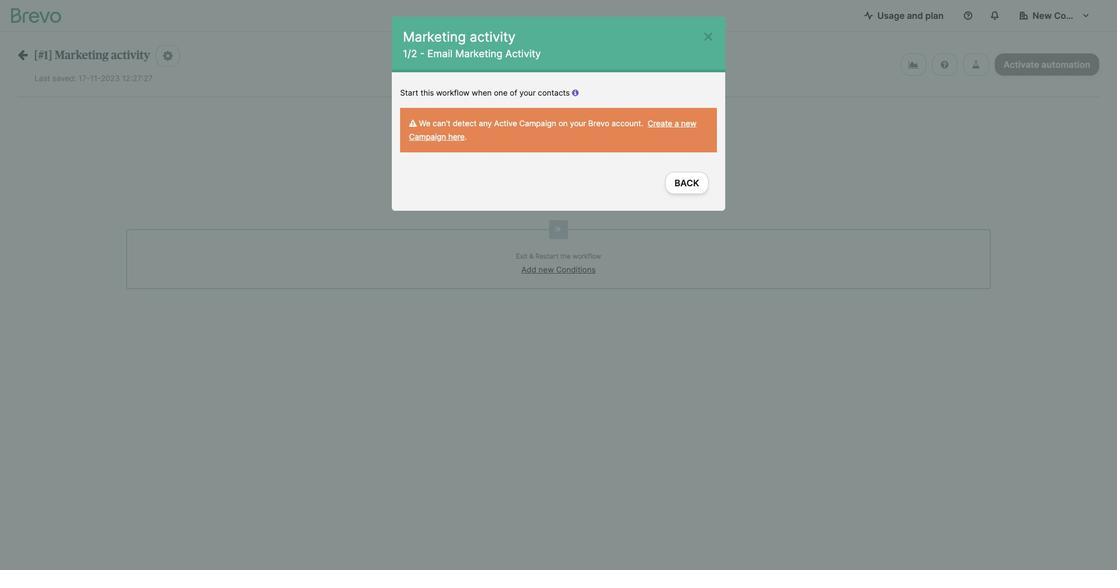 Task type: describe. For each thing, give the bounding box(es) containing it.
× button
[[703, 24, 715, 46]]

.
[[465, 132, 467, 141]]

marketing up email
[[403, 29, 466, 45]]

plan
[[926, 10, 944, 21]]

brevo
[[589, 118, 610, 128]]

start this workflow when one of your contacts
[[400, 88, 572, 97]]

active
[[494, 118, 517, 128]]

last
[[34, 73, 50, 83]]

× form
[[392, 17, 726, 211]]

start
[[400, 88, 419, 97]]

when
[[472, 88, 492, 97]]

back
[[675, 177, 700, 189]]

here
[[449, 132, 465, 141]]

exit & restart the workflow add new conditions
[[516, 252, 602, 274]]

[#1]
[[34, 50, 52, 61]]

workflow inside exit & restart the workflow add new conditions
[[573, 252, 602, 260]]

question circle image
[[942, 60, 949, 69]]

flask image
[[973, 60, 981, 69]]

activity inside marketing activity 1/2 - email marketing activity
[[470, 29, 516, 45]]

usage and plan
[[878, 10, 944, 21]]

exclamation triangle image
[[409, 120, 417, 127]]

area chart image
[[909, 60, 919, 69]]

11-
[[90, 73, 101, 83]]

new company button
[[1011, 4, 1100, 27]]

entry
[[554, 148, 570, 156]]

1 vertical spatial your
[[570, 118, 587, 128]]

12:27:27
[[122, 73, 153, 83]]

1 horizontal spatial campaign
[[520, 118, 557, 128]]

&
[[530, 252, 534, 260]]

an
[[544, 148, 552, 156]]

usage and plan button
[[856, 4, 953, 27]]

email
[[428, 48, 453, 60]]

new company
[[1033, 10, 1096, 21]]

17-
[[79, 73, 90, 83]]

0 vertical spatial add
[[530, 148, 542, 156]]

[#1]                             marketing activity link
[[18, 49, 150, 61]]

activity
[[506, 48, 541, 60]]

any
[[479, 118, 492, 128]]

one
[[494, 88, 508, 97]]

create
[[648, 118, 673, 128]]

exit
[[516, 252, 528, 260]]



Task type: locate. For each thing, give the bounding box(es) containing it.
new
[[682, 118, 697, 128], [539, 265, 554, 274]]

workflow
[[436, 88, 470, 97], [573, 252, 602, 260]]

0 vertical spatial campaign
[[520, 118, 557, 128]]

0 horizontal spatial activity
[[111, 50, 150, 61]]

contacts
[[538, 88, 570, 97]]

activity
[[470, 29, 516, 45], [111, 50, 150, 61]]

last saved: 17-11-2023 12:27:27
[[34, 73, 153, 83]]

create a new campaign here link
[[409, 118, 697, 141]]

×
[[703, 24, 715, 46]]

account.
[[612, 118, 644, 128]]

add an entry point
[[530, 148, 588, 156]]

of
[[510, 88, 518, 97]]

saved:
[[52, 73, 76, 83]]

arrow left image
[[18, 49, 28, 61]]

-
[[420, 48, 425, 60]]

your right on
[[570, 118, 587, 128]]

on
[[559, 118, 568, 128]]

new
[[1033, 10, 1053, 21]]

cog image
[[163, 50, 173, 62]]

we
[[419, 118, 431, 128]]

we can't detect any active campaign on your brevo account.
[[417, 118, 648, 128]]

marketing
[[403, 29, 466, 45], [456, 48, 503, 60], [55, 50, 109, 61]]

campaign down we
[[409, 132, 446, 141]]

1 vertical spatial workflow
[[573, 252, 602, 260]]

1 vertical spatial activity
[[111, 50, 150, 61]]

point
[[572, 148, 588, 156]]

0 horizontal spatial new
[[539, 265, 554, 274]]

2023
[[101, 73, 120, 83]]

campaign inside the create a new campaign here
[[409, 132, 446, 141]]

a
[[675, 118, 679, 128]]

1/2
[[403, 48, 418, 60]]

new inside exit & restart the workflow add new conditions
[[539, 265, 554, 274]]

add
[[530, 148, 542, 156], [522, 265, 537, 274]]

0 horizontal spatial campaign
[[409, 132, 446, 141]]

1 vertical spatial add
[[522, 265, 537, 274]]

marketing activity 1/2 - email marketing activity
[[403, 29, 541, 60]]

1 horizontal spatial new
[[682, 118, 697, 128]]

new right a
[[682, 118, 697, 128]]

company
[[1055, 10, 1096, 21]]

0 vertical spatial your
[[520, 88, 536, 97]]

your right the of at the top left
[[520, 88, 536, 97]]

new inside the create a new campaign here
[[682, 118, 697, 128]]

add left the an
[[530, 148, 542, 156]]

can't
[[433, 118, 451, 128]]

the
[[561, 252, 571, 260]]

0 horizontal spatial workflow
[[436, 88, 470, 97]]

1 vertical spatial new
[[539, 265, 554, 274]]

workflow inside × form
[[436, 88, 470, 97]]

1 horizontal spatial your
[[570, 118, 587, 128]]

usage
[[878, 10, 905, 21]]

add inside exit & restart the workflow add new conditions
[[522, 265, 537, 274]]

0 vertical spatial workflow
[[436, 88, 470, 97]]

campaign left on
[[520, 118, 557, 128]]

0 horizontal spatial your
[[520, 88, 536, 97]]

0 vertical spatial activity
[[470, 29, 516, 45]]

new down restart
[[539, 265, 554, 274]]

1 horizontal spatial activity
[[470, 29, 516, 45]]

activity up 12:27:27
[[111, 50, 150, 61]]

workflow up conditions
[[573, 252, 602, 260]]

your
[[520, 88, 536, 97], [570, 118, 587, 128]]

restart
[[536, 252, 559, 260]]

[#1]                             marketing activity
[[34, 50, 150, 61]]

and
[[908, 10, 924, 21]]

detect
[[453, 118, 477, 128]]

0 vertical spatial new
[[682, 118, 697, 128]]

back button
[[666, 172, 709, 194]]

1 horizontal spatial workflow
[[573, 252, 602, 260]]

marketing up 'when'
[[456, 48, 503, 60]]

this
[[421, 88, 434, 97]]

create a new campaign here
[[409, 118, 697, 141]]

info circle image
[[572, 89, 579, 97]]

activity up activity
[[470, 29, 516, 45]]

add down &
[[522, 265, 537, 274]]

workflow right this
[[436, 88, 470, 97]]

marketing up 17-
[[55, 50, 109, 61]]

conditions
[[557, 265, 596, 274]]

1 vertical spatial campaign
[[409, 132, 446, 141]]

campaign
[[520, 118, 557, 128], [409, 132, 446, 141]]

add new conditions link
[[522, 265, 596, 274]]



Task type: vqa. For each thing, say whether or not it's contained in the screenshot.
When
yes



